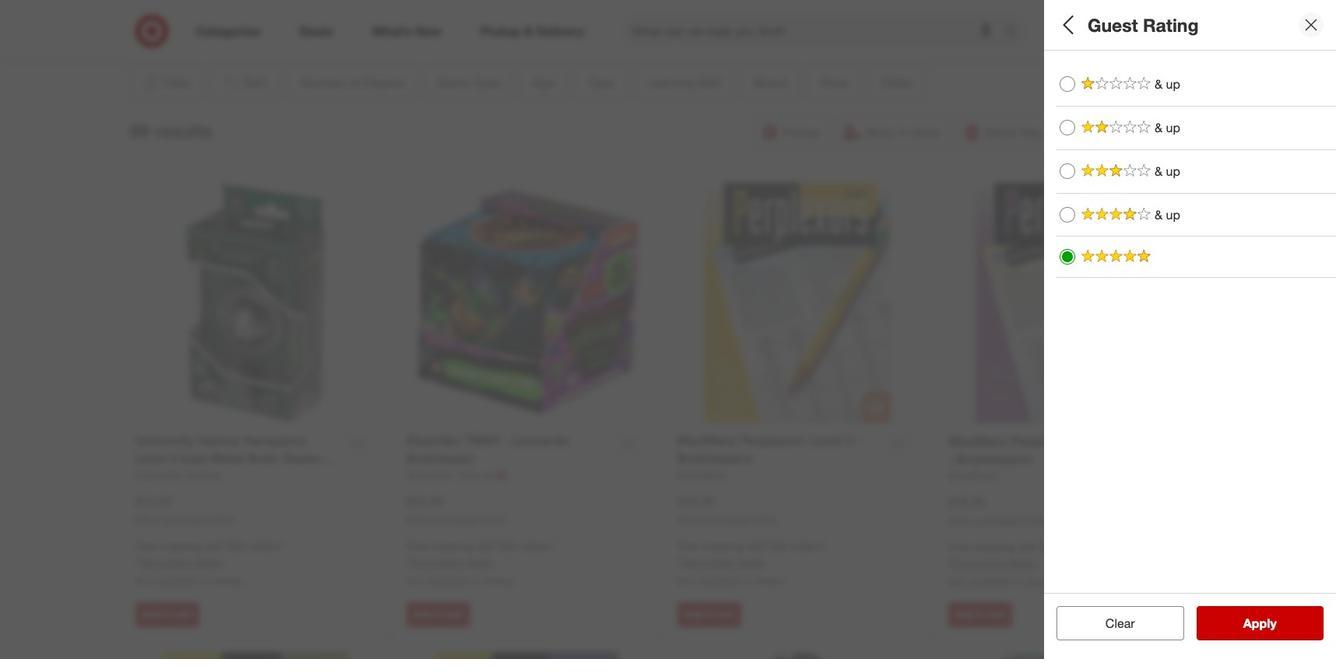Task type: vqa. For each thing, say whether or not it's contained in the screenshot.
'Guest Rating' dialog
yes



Task type: describe. For each thing, give the bounding box(es) containing it.
clear for clear all
[[1098, 616, 1128, 632]]

99
[[130, 120, 150, 141]]

$14.87
[[136, 494, 173, 509]]

creativity;
[[1189, 196, 1238, 209]]

see results button
[[1197, 607, 1324, 641]]

& down the 2 link at the top of the page
[[1155, 76, 1163, 92]]

learning skill coding; creative thinking; creativity; fine motor skills; gr
[[1057, 176, 1337, 209]]

guest rating
[[1088, 14, 1199, 36]]

purchased inside '$14.87 when purchased online'
[[162, 515, 207, 526]]

age
[[1057, 67, 1085, 85]]

results for 99 results
[[155, 120, 213, 141]]

$25.99
[[407, 494, 444, 509]]

guest rating dialog
[[1045, 0, 1337, 660]]

in inside brand alice in wonderland; bepuzzled; chuckle & roar; educatio
[[1084, 250, 1092, 264]]

search
[[997, 25, 1035, 40]]

3 & up from the top
[[1155, 163, 1181, 179]]

clear for clear
[[1106, 616, 1136, 632]]

roar;
[[1271, 250, 1297, 264]]

1 & up radio from the top
[[1060, 77, 1076, 92]]

apply
[[1244, 616, 1277, 632]]

all filters dialog
[[1045, 0, 1337, 660]]

creative
[[1099, 196, 1139, 209]]

online inside $25.99 when purchased online
[[481, 515, 506, 526]]

0 horizontal spatial $16.95
[[678, 494, 715, 509]]

purchased inside $25.99 when purchased online
[[434, 515, 478, 526]]

chuckle
[[1218, 250, 1258, 264]]

2
[[1182, 16, 1186, 26]]

1 horizontal spatial $16.95
[[949, 494, 986, 510]]

clear button
[[1057, 607, 1184, 641]]

up for & up radio
[[1167, 120, 1181, 135]]

& inside brand alice in wonderland; bepuzzled; chuckle & roar; educatio
[[1261, 250, 1268, 264]]

age kids; adult
[[1057, 67, 1110, 100]]

brand alice in wonderland; bepuzzled; chuckle & roar; educatio
[[1057, 230, 1337, 264]]

when inside $25.99 when purchased online
[[407, 515, 431, 526]]

skills;
[[1297, 196, 1325, 209]]

2 & up from the top
[[1155, 120, 1181, 135]]

kids;
[[1057, 87, 1082, 100]]

& up radio
[[1060, 120, 1076, 136]]

learning
[[1057, 176, 1119, 194]]

rating
[[1144, 14, 1199, 36]]

all filters
[[1057, 14, 1132, 36]]

& up brainteasers
[[1155, 120, 1163, 135]]



Task type: locate. For each thing, give the bounding box(es) containing it.
99 results
[[130, 120, 213, 141]]

skill
[[1123, 176, 1152, 194]]

& up radio left adult
[[1060, 77, 1076, 92]]

& up radio up 'brand'
[[1060, 207, 1076, 223]]

$25.99 when purchased online
[[407, 494, 506, 526]]

type
[[1057, 121, 1090, 139]]

up up brand alice in wonderland; bepuzzled; chuckle & roar; educatio at the top of page
[[1167, 207, 1181, 222]]

brand
[[1057, 230, 1100, 248]]

1 vertical spatial results
[[1253, 616, 1294, 632]]

What can we help you find? suggestions appear below search field
[[623, 14, 1008, 48]]

clear inside button
[[1106, 616, 1136, 632]]

1 & up from the top
[[1155, 76, 1181, 92]]

*
[[136, 556, 139, 570], [407, 556, 410, 570], [678, 556, 682, 570], [949, 557, 953, 570]]

when
[[136, 515, 160, 526], [407, 515, 431, 526], [678, 515, 702, 526], [949, 515, 973, 527]]

2 link
[[1158, 14, 1192, 48]]

2 & up radio from the top
[[1060, 164, 1076, 179]]

available
[[156, 575, 198, 588], [427, 575, 469, 588], [698, 575, 741, 588], [969, 576, 1012, 589]]

& up
[[1155, 76, 1181, 92], [1155, 120, 1181, 135], [1155, 163, 1181, 179], [1155, 207, 1181, 222]]

up up brainteasers
[[1167, 120, 1181, 135]]

results
[[155, 120, 213, 141], [1253, 616, 1294, 632]]

board
[[1057, 141, 1087, 155]]

shipping
[[160, 540, 202, 553], [431, 540, 473, 553], [702, 540, 744, 553], [973, 541, 1015, 554]]

exclusions
[[139, 556, 191, 570], [410, 556, 463, 570], [682, 556, 734, 570], [953, 557, 1005, 570]]

1 horizontal spatial $16.95 when purchased online
[[949, 494, 1048, 527]]

apply.
[[195, 556, 224, 570], [466, 556, 495, 570], [737, 556, 766, 570], [1008, 557, 1037, 570]]

up for second & up option from the bottom
[[1167, 163, 1181, 179]]

& right creative
[[1155, 207, 1163, 222]]

& left roar;
[[1261, 250, 1268, 264]]

with
[[205, 540, 225, 553], [476, 540, 496, 553], [747, 540, 767, 553], [1018, 541, 1038, 554]]

bepuzzled;
[[1160, 250, 1215, 264]]

motor
[[1265, 196, 1294, 209]]

advertisement region
[[195, 0, 1130, 36]]

& up down brainteasers
[[1155, 163, 1181, 179]]

1 horizontal spatial results
[[1253, 616, 1294, 632]]

1 up from the top
[[1167, 76, 1181, 92]]

when inside '$14.87 when purchased online'
[[136, 515, 160, 526]]

stores
[[213, 575, 243, 588], [484, 575, 514, 588], [755, 575, 785, 588], [1026, 576, 1056, 589]]

up down the 2 link at the top of the page
[[1167, 76, 1181, 92]]

3 & up radio from the top
[[1060, 207, 1076, 223]]

search button
[[997, 14, 1035, 51]]

None radio
[[1060, 250, 1076, 265]]

sponsored
[[1084, 37, 1130, 49]]

adult
[[1085, 87, 1110, 100]]

type board games; brainteasers
[[1057, 121, 1192, 155]]

all
[[1057, 14, 1079, 36]]

1 vertical spatial & up radio
[[1060, 164, 1076, 179]]

&
[[1155, 76, 1163, 92], [1155, 120, 1163, 135], [1155, 163, 1163, 179], [1155, 207, 1163, 222], [1261, 250, 1268, 264]]

apply button
[[1197, 607, 1324, 641]]

thinking;
[[1142, 196, 1186, 209]]

0 vertical spatial & up radio
[[1060, 77, 1076, 92]]

$35
[[228, 540, 246, 553], [499, 540, 517, 553], [770, 540, 788, 553], [1041, 541, 1059, 554]]

brainteasers
[[1131, 141, 1192, 155]]

games;
[[1090, 141, 1128, 155]]

& up down the 2 link at the top of the page
[[1155, 76, 1181, 92]]

$16.95
[[678, 494, 715, 509], [949, 494, 986, 510]]

alice
[[1057, 250, 1081, 264]]

results for see results
[[1253, 616, 1294, 632]]

online inside '$14.87 when purchased online'
[[209, 515, 235, 526]]

see results
[[1228, 616, 1294, 632]]

wonderland;
[[1095, 250, 1157, 264]]

Include out of stock checkbox
[[1057, 562, 1073, 578]]

free shipping with $35 orders* * exclusions apply. not available in stores
[[136, 540, 284, 588], [407, 540, 555, 588], [678, 540, 826, 588], [949, 541, 1097, 589]]

clear all button
[[1057, 607, 1184, 641]]

in
[[1084, 250, 1092, 264], [201, 575, 210, 588], [472, 575, 481, 588], [744, 575, 752, 588], [1015, 576, 1023, 589]]

purchased
[[162, 515, 207, 526], [434, 515, 478, 526], [705, 515, 749, 526], [976, 515, 1020, 527]]

& up radio down board
[[1060, 164, 1076, 179]]

0 vertical spatial results
[[155, 120, 213, 141]]

& up up brand alice in wonderland; bepuzzled; chuckle & roar; educatio at the top of page
[[1155, 207, 1181, 222]]

free
[[136, 540, 157, 553], [407, 540, 428, 553], [678, 540, 699, 553], [949, 541, 970, 554]]

0 horizontal spatial results
[[155, 120, 213, 141]]

2 up from the top
[[1167, 120, 1181, 135]]

clear all
[[1098, 616, 1143, 632]]

& down brainteasers
[[1155, 163, 1163, 179]]

up for 3rd & up option from the top of the guest rating dialog
[[1167, 207, 1181, 222]]

orders*
[[249, 540, 284, 553], [520, 540, 555, 553], [791, 540, 826, 553], [1062, 541, 1097, 554]]

$16.95 when purchased online
[[678, 494, 777, 526], [949, 494, 1048, 527]]

up
[[1167, 76, 1181, 92], [1167, 120, 1181, 135], [1167, 163, 1181, 179], [1167, 207, 1181, 222]]

1 clear from the left
[[1098, 616, 1128, 632]]

fine
[[1241, 196, 1262, 209]]

clear inside button
[[1098, 616, 1128, 632]]

results inside button
[[1253, 616, 1294, 632]]

guest
[[1088, 14, 1139, 36]]

3 up from the top
[[1167, 163, 1181, 179]]

see
[[1228, 616, 1250, 632]]

0 horizontal spatial $16.95 when purchased online
[[678, 494, 777, 526]]

all
[[1131, 616, 1143, 632]]

2 vertical spatial & up radio
[[1060, 207, 1076, 223]]

2 clear from the left
[[1106, 616, 1136, 632]]

$14.87 when purchased online
[[136, 494, 235, 526]]

not
[[136, 575, 153, 588], [407, 575, 424, 588], [678, 575, 695, 588], [949, 576, 966, 589]]

coding;
[[1057, 196, 1096, 209]]

results right 99
[[155, 120, 213, 141]]

gr
[[1328, 196, 1337, 209]]

& up radio
[[1060, 77, 1076, 92], [1060, 164, 1076, 179], [1060, 207, 1076, 223]]

online
[[209, 515, 235, 526], [481, 515, 506, 526], [752, 515, 777, 526], [1023, 515, 1048, 527]]

educatio
[[1300, 250, 1337, 264]]

& up up brainteasers
[[1155, 120, 1181, 135]]

filters
[[1084, 14, 1132, 36]]

4 up from the top
[[1167, 207, 1181, 222]]

exclusions apply. button
[[139, 556, 224, 571], [410, 556, 495, 571], [682, 556, 766, 571], [953, 556, 1037, 572]]

4 & up from the top
[[1155, 207, 1181, 222]]

clear
[[1098, 616, 1128, 632], [1106, 616, 1136, 632]]

up for 3rd & up option from the bottom
[[1167, 76, 1181, 92]]

results right see
[[1253, 616, 1294, 632]]

up down brainteasers
[[1167, 163, 1181, 179]]



